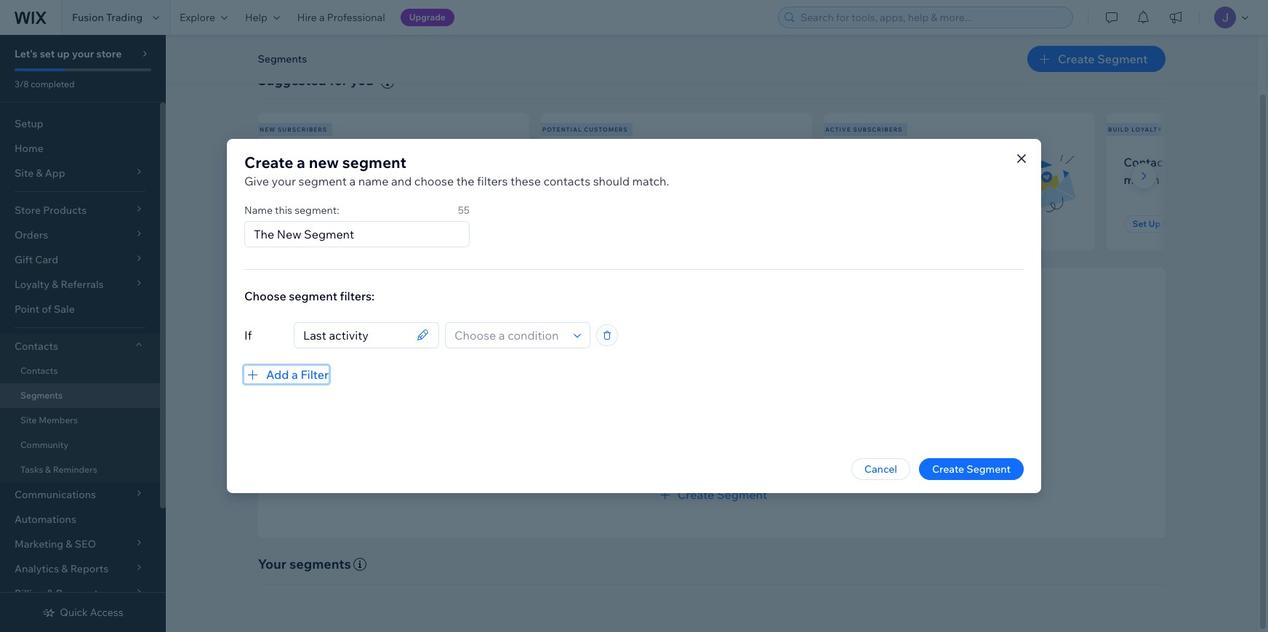 Task type: locate. For each thing, give the bounding box(es) containing it.
2 horizontal spatial create segment
[[1058, 52, 1148, 66]]

subscribers
[[278, 126, 327, 133], [853, 126, 903, 133]]

set up segment button
[[275, 215, 361, 233], [1124, 215, 1210, 233]]

55
[[458, 204, 470, 217]]

get to know your high-value customers, potential leads and more
[[567, 451, 874, 464]]

build loyalty
[[1108, 126, 1163, 133]]

1 horizontal spatial to
[[587, 451, 597, 464]]

and inside create a new segment give your segment a name and choose the filters these contacts should match.
[[391, 174, 412, 188]]

0 horizontal spatial up
[[300, 218, 312, 229]]

to
[[339, 172, 350, 187], [587, 451, 597, 464]]

to right the get
[[587, 451, 597, 464]]

0 horizontal spatial create segment button
[[656, 486, 768, 503]]

this
[[275, 204, 292, 217]]

a
[[319, 11, 325, 24], [297, 153, 305, 172], [1203, 155, 1209, 169], [634, 172, 641, 187], [349, 174, 356, 188], [292, 367, 298, 382]]

0 horizontal spatial who
[[353, 155, 376, 169]]

2 horizontal spatial create segment button
[[1028, 46, 1166, 72]]

1 vertical spatial potential
[[558, 155, 607, 169]]

segments link
[[0, 383, 160, 408]]

create segment for the bottom create segment button
[[678, 487, 768, 502]]

potential inside 'potential customers who haven't made a purchase yet'
[[558, 155, 607, 169]]

1 set up segment from the left
[[284, 218, 352, 229]]

None field
[[299, 323, 412, 348]]

subscribers right active
[[853, 126, 903, 133]]

contacts right these
[[544, 174, 591, 188]]

1 who from the left
[[353, 155, 376, 169]]

segment left filters:
[[289, 289, 337, 303]]

create segment button for cancel
[[919, 458, 1024, 480]]

1 horizontal spatial set up segment button
[[1124, 215, 1210, 233]]

th
[[1261, 155, 1268, 169]]

subscribers for active subscribers
[[853, 126, 903, 133]]

customers up 'potential customers who haven't made a purchase yet'
[[584, 126, 628, 133]]

contacts down contacts popup button
[[20, 365, 58, 376]]

recently
[[378, 155, 423, 169]]

0 vertical spatial customers
[[584, 126, 628, 133]]

set up segment down the segment:
[[284, 218, 352, 229]]

2 set up segment from the left
[[1133, 218, 1201, 229]]

0 horizontal spatial to
[[339, 172, 350, 187]]

set
[[284, 218, 298, 229], [1133, 218, 1147, 229]]

0 horizontal spatial subscribers
[[278, 126, 327, 133]]

1 vertical spatial and
[[829, 451, 847, 464]]

create segment
[[1058, 52, 1148, 66], [932, 463, 1011, 476], [678, 487, 768, 502]]

segments inside button
[[258, 52, 307, 65]]

segments up site members
[[20, 390, 63, 401]]

contacts
[[1124, 155, 1174, 169], [15, 340, 58, 353], [20, 365, 58, 376]]

who up purchase
[[670, 155, 693, 169]]

customers inside 'potential customers who haven't made a purchase yet'
[[610, 155, 668, 169]]

0 horizontal spatial set up segment
[[284, 218, 352, 229]]

2 who from the left
[[670, 155, 693, 169]]

quick access button
[[42, 606, 123, 619]]

0 vertical spatial to
[[339, 172, 350, 187]]

and down recently
[[391, 174, 412, 188]]

sale
[[54, 303, 75, 316]]

yet
[[697, 172, 714, 187]]

1 set from the left
[[284, 218, 298, 229]]

0 vertical spatial create segment button
[[1028, 46, 1166, 72]]

a right with
[[1203, 155, 1209, 169]]

1 vertical spatial create segment button
[[919, 458, 1024, 480]]

contacts inside contacts with a birthday th
[[1124, 155, 1174, 169]]

your left mailing
[[353, 172, 378, 187]]

2 set up segment button from the left
[[1124, 215, 1210, 233]]

set up segment button down subscribed
[[275, 215, 361, 233]]

0 vertical spatial contacts
[[1124, 155, 1174, 169]]

segments
[[258, 52, 307, 65], [20, 390, 63, 401]]

your
[[258, 556, 287, 572]]

1 horizontal spatial segments
[[258, 52, 307, 65]]

who inside 'potential customers who haven't made a purchase yet'
[[670, 155, 693, 169]]

segment
[[342, 153, 407, 172], [299, 174, 347, 188], [289, 289, 337, 303]]

2 set from the left
[[1133, 218, 1147, 229]]

home link
[[0, 136, 160, 161]]

create segment button for segments
[[1028, 46, 1166, 72]]

who up name
[[353, 155, 376, 169]]

your
[[72, 47, 94, 60], [353, 172, 378, 187], [272, 174, 296, 188], [627, 451, 648, 464]]

0 horizontal spatial contacts
[[303, 155, 350, 169]]

subscribers for new subscribers
[[278, 126, 327, 133]]

a right add
[[292, 367, 298, 382]]

0 vertical spatial create segment
[[1058, 52, 1148, 66]]

customers
[[584, 126, 628, 133], [610, 155, 668, 169]]

create segment button
[[1028, 46, 1166, 72], [919, 458, 1024, 480], [656, 486, 768, 503]]

set up segment button down contacts with a birthday th
[[1124, 215, 1210, 233]]

contacts down loyalty
[[1124, 155, 1174, 169]]

Search for tools, apps, help & more... field
[[796, 7, 1068, 28]]

2 vertical spatial create segment
[[678, 487, 768, 502]]

subscribed
[[275, 172, 336, 187]]

and left more
[[829, 451, 847, 464]]

a up subscribed
[[297, 153, 305, 172]]

contacts inside popup button
[[15, 340, 58, 353]]

1 vertical spatial customers
[[610, 155, 668, 169]]

potential
[[543, 126, 582, 133], [558, 155, 607, 169]]

0 horizontal spatial create segment
[[678, 487, 768, 502]]

your inside new contacts who recently subscribed to your mailing list
[[353, 172, 378, 187]]

who
[[353, 155, 376, 169], [670, 155, 693, 169]]

1 horizontal spatial set up segment
[[1133, 218, 1201, 229]]

1 horizontal spatial up
[[1149, 218, 1161, 229]]

create
[[1058, 52, 1095, 66], [244, 153, 293, 172], [932, 463, 965, 476], [678, 487, 714, 502]]

1 vertical spatial create segment
[[932, 463, 1011, 476]]

new for new contacts who recently subscribed to your mailing list
[[275, 155, 300, 169]]

your right up on the top left
[[72, 47, 94, 60]]

choose segment filters:
[[244, 289, 375, 303]]

purchase
[[643, 172, 694, 187]]

filters:
[[340, 289, 375, 303]]

up down contacts with a birthday th
[[1149, 218, 1161, 229]]

setup
[[15, 117, 43, 130]]

0 horizontal spatial and
[[391, 174, 412, 188]]

1 horizontal spatial who
[[670, 155, 693, 169]]

2 subscribers from the left
[[853, 126, 903, 133]]

contacts
[[303, 155, 350, 169], [544, 174, 591, 188]]

up
[[300, 218, 312, 229], [1149, 218, 1161, 229]]

0 vertical spatial segments
[[258, 52, 307, 65]]

segment down the new
[[299, 174, 347, 188]]

list
[[255, 113, 1268, 250]]

new for new subscribers
[[260, 126, 276, 133]]

filter
[[301, 367, 329, 382]]

hire
[[297, 11, 317, 24]]

new up subscribed
[[275, 155, 300, 169]]

segments button
[[251, 48, 314, 70]]

your right the give
[[272, 174, 296, 188]]

0 vertical spatial contacts
[[303, 155, 350, 169]]

set up segment down contacts with a birthday th
[[1133, 218, 1201, 229]]

new
[[260, 126, 276, 133], [275, 155, 300, 169]]

customers for potential customers
[[584, 126, 628, 133]]

0 vertical spatial new
[[260, 126, 276, 133]]

name this segment:
[[244, 204, 339, 217]]

segments for segments link
[[20, 390, 63, 401]]

segment
[[1098, 52, 1148, 66], [314, 218, 352, 229], [1163, 218, 1201, 229], [967, 463, 1011, 476], [717, 487, 768, 502]]

who inside new contacts who recently subscribed to your mailing list
[[353, 155, 376, 169]]

with
[[1177, 155, 1200, 169]]

set
[[40, 47, 55, 60]]

list containing new contacts who recently subscribed to your mailing list
[[255, 113, 1268, 250]]

3/8
[[15, 79, 29, 89]]

segments inside sidebar element
[[20, 390, 63, 401]]

the
[[457, 174, 475, 188]]

0 horizontal spatial set
[[284, 218, 298, 229]]

2 vertical spatial create segment button
[[656, 486, 768, 503]]

reminders
[[53, 464, 97, 475]]

customers for potential customers who haven't made a purchase yet
[[610, 155, 668, 169]]

segments up suggested
[[258, 52, 307, 65]]

1 horizontal spatial set
[[1133, 218, 1147, 229]]

0 horizontal spatial set up segment button
[[275, 215, 361, 233]]

1 vertical spatial contacts
[[544, 174, 591, 188]]

1 vertical spatial new
[[275, 155, 300, 169]]

new up the give
[[260, 126, 276, 133]]

contacts down point of sale
[[15, 340, 58, 353]]

0 vertical spatial and
[[391, 174, 412, 188]]

sidebar element
[[0, 35, 166, 632]]

cancel button
[[852, 458, 911, 480]]

segment up name
[[342, 153, 407, 172]]

high-
[[650, 451, 674, 464]]

subscribers up the new
[[278, 126, 327, 133]]

1 vertical spatial contacts
[[15, 340, 58, 353]]

suggested for you
[[258, 72, 374, 89]]

more
[[849, 451, 874, 464]]

segment:
[[295, 204, 339, 217]]

new inside new contacts who recently subscribed to your mailing list
[[275, 155, 300, 169]]

potential for potential customers who haven't made a purchase yet
[[558, 155, 607, 169]]

automations link
[[0, 507, 160, 532]]

contacts up subscribed
[[303, 155, 350, 169]]

2 vertical spatial segment
[[289, 289, 337, 303]]

1 vertical spatial segment
[[299, 174, 347, 188]]

a right made
[[634, 172, 641, 187]]

explore
[[180, 11, 215, 24]]

customers up match.
[[610, 155, 668, 169]]

cancel
[[865, 463, 897, 476]]

customers,
[[702, 451, 754, 464]]

2 vertical spatial contacts
[[20, 365, 58, 376]]

hire a professional link
[[289, 0, 394, 35]]

1 horizontal spatial create segment button
[[919, 458, 1024, 480]]

1 horizontal spatial and
[[829, 451, 847, 464]]

1 vertical spatial segments
[[20, 390, 63, 401]]

1 subscribers from the left
[[278, 126, 327, 133]]

upgrade button
[[400, 9, 454, 26]]

should
[[593, 174, 630, 188]]

up down the segment:
[[300, 218, 312, 229]]

potential for potential customers
[[543, 126, 582, 133]]

to left name
[[339, 172, 350, 187]]

0 horizontal spatial segments
[[20, 390, 63, 401]]

a right hire
[[319, 11, 325, 24]]

1 horizontal spatial subscribers
[[853, 126, 903, 133]]

set up segment for second set up segment button
[[1133, 218, 1201, 229]]

0 vertical spatial segment
[[342, 153, 407, 172]]

set up segment
[[284, 218, 352, 229], [1133, 218, 1201, 229]]

1 horizontal spatial contacts
[[544, 174, 591, 188]]

0 vertical spatial potential
[[543, 126, 582, 133]]

set for 1st set up segment button from the left
[[284, 218, 298, 229]]



Task type: vqa. For each thing, say whether or not it's contained in the screenshot.
THE SET UP SEGMENT related to first SET UP SEGMENT "button" from the right
yes



Task type: describe. For each thing, give the bounding box(es) containing it.
let's set up your store
[[15, 47, 122, 60]]

a left name
[[349, 174, 356, 188]]

name
[[358, 174, 389, 188]]

1 up from the left
[[300, 218, 312, 229]]

trading
[[106, 11, 143, 24]]

new
[[309, 153, 339, 172]]

2 up from the left
[[1149, 218, 1161, 229]]

name
[[244, 204, 273, 217]]

haven't
[[558, 172, 598, 187]]

site members
[[20, 415, 78, 425]]

set up segment for 1st set up segment button from the left
[[284, 218, 352, 229]]

loyalty
[[1132, 126, 1163, 133]]

leads
[[801, 451, 826, 464]]

give
[[244, 174, 269, 188]]

segments for segments button on the top
[[258, 52, 307, 65]]

your segments
[[258, 556, 351, 572]]

made
[[601, 172, 632, 187]]

setup link
[[0, 111, 160, 136]]

up
[[57, 47, 70, 60]]

you
[[351, 72, 374, 89]]

help button
[[236, 0, 289, 35]]

contacts with a birthday th
[[1124, 155, 1268, 187]]

Choose a condition field
[[450, 323, 569, 348]]

1 vertical spatial to
[[587, 451, 597, 464]]

tasks & reminders
[[20, 464, 97, 475]]

access
[[90, 606, 123, 619]]

for
[[329, 72, 348, 89]]

quick
[[60, 606, 88, 619]]

build
[[1108, 126, 1130, 133]]

automations
[[15, 513, 76, 526]]

list
[[423, 172, 439, 187]]

fusion trading
[[72, 11, 143, 24]]

mailing
[[380, 172, 420, 187]]

your left high-
[[627, 451, 648, 464]]

new subscribers
[[260, 126, 327, 133]]

members
[[39, 415, 78, 425]]

a inside 'potential customers who haven't made a purchase yet'
[[634, 172, 641, 187]]

home
[[15, 142, 43, 155]]

add
[[266, 367, 289, 382]]

contacts link
[[0, 359, 160, 383]]

filters
[[477, 174, 508, 188]]

tasks & reminders link
[[0, 457, 160, 482]]

site members link
[[0, 408, 160, 433]]

add a filter button
[[244, 366, 329, 383]]

who for your
[[353, 155, 376, 169]]

site
[[20, 415, 37, 425]]

potential
[[757, 451, 799, 464]]

point of sale
[[15, 303, 75, 316]]

potential customers
[[543, 126, 628, 133]]

point of sale link
[[0, 297, 160, 321]]

create a new segment give your segment a name and choose the filters these contacts should match.
[[244, 153, 669, 188]]

contacts inside create a new segment give your segment a name and choose the filters these contacts should match.
[[544, 174, 591, 188]]

community link
[[0, 433, 160, 457]]

store
[[96, 47, 122, 60]]

get
[[567, 451, 585, 464]]

your inside sidebar element
[[72, 47, 94, 60]]

3/8 completed
[[15, 79, 75, 89]]

Name this segment: field
[[249, 222, 465, 247]]

if
[[244, 328, 252, 343]]

add a filter
[[266, 367, 329, 382]]

active
[[826, 126, 851, 133]]

suggested
[[258, 72, 326, 89]]

these
[[511, 174, 541, 188]]

new contacts who recently subscribed to your mailing list
[[275, 155, 439, 187]]

and for segment
[[391, 174, 412, 188]]

completed
[[31, 79, 75, 89]]

1 set up segment button from the left
[[275, 215, 361, 233]]

active subscribers
[[826, 126, 903, 133]]

value
[[674, 451, 699, 464]]

birthday
[[1212, 155, 1258, 169]]

of
[[42, 303, 52, 316]]

contacts for "contacts" link
[[20, 365, 58, 376]]

your inside create a new segment give your segment a name and choose the filters these contacts should match.
[[272, 174, 296, 188]]

a inside contacts with a birthday th
[[1203, 155, 1209, 169]]

and for your
[[829, 451, 847, 464]]

contacts inside new contacts who recently subscribed to your mailing list
[[303, 155, 350, 169]]

let's
[[15, 47, 38, 60]]

create segment for segments's create segment button
[[1058, 52, 1148, 66]]

help
[[245, 11, 268, 24]]

create inside create a new segment give your segment a name and choose the filters these contacts should match.
[[244, 153, 293, 172]]

match.
[[632, 174, 669, 188]]

to inside new contacts who recently subscribed to your mailing list
[[339, 172, 350, 187]]

professional
[[327, 11, 385, 24]]

1 horizontal spatial create segment
[[932, 463, 1011, 476]]

potential customers who haven't made a purchase yet
[[558, 155, 714, 187]]

who for purchase
[[670, 155, 693, 169]]

a inside button
[[292, 367, 298, 382]]

segments
[[290, 556, 351, 572]]

quick access
[[60, 606, 123, 619]]

hire a professional
[[297, 11, 385, 24]]

choose
[[244, 289, 286, 303]]

set for second set up segment button
[[1133, 218, 1147, 229]]

know
[[599, 451, 624, 464]]

tasks
[[20, 464, 43, 475]]

community
[[20, 439, 68, 450]]

contacts for contacts popup button
[[15, 340, 58, 353]]

point
[[15, 303, 40, 316]]

&
[[45, 464, 51, 475]]



